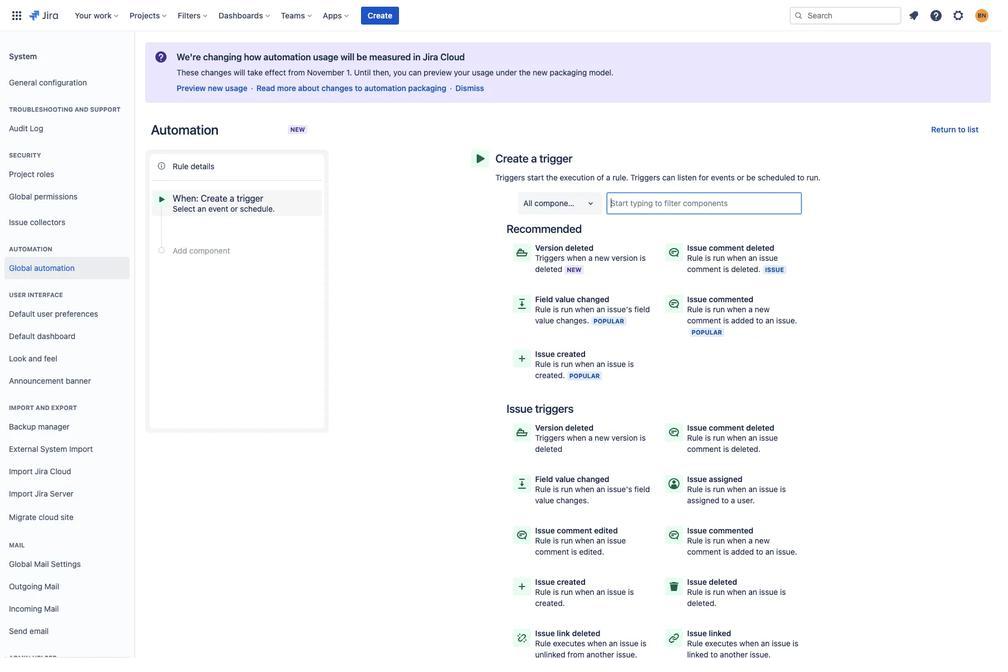 Task type: vqa. For each thing, say whether or not it's contained in the screenshot.


Task type: locate. For each thing, give the bounding box(es) containing it.
run inside issue created rule is run when an issue is created.
[[562, 588, 573, 597]]

0 vertical spatial packaging
[[550, 68, 587, 77]]

0 vertical spatial the
[[519, 68, 531, 77]]

automation group
[[4, 234, 130, 283]]

1 vertical spatial created
[[557, 578, 586, 587]]

created inside issue created rule is run when an issue is created.
[[557, 578, 586, 587]]

commented
[[710, 295, 754, 304], [710, 526, 754, 536]]

issue inside issue created rule is run when an issue is created.
[[536, 578, 555, 587]]

jira
[[423, 52, 439, 62], [35, 467, 48, 476], [35, 489, 48, 499]]

packaging left model.
[[550, 68, 587, 77]]

triggers inside triggers when a new version is deleted
[[536, 253, 565, 263]]

an inside rule is run when an issue comment is deleted.
[[749, 253, 758, 263]]

deleted. inside issue deleted rule is run when an issue is deleted.
[[688, 599, 717, 609]]

be left the scheduled
[[747, 173, 756, 182]]

dismiss
[[456, 83, 485, 93]]

packaging inside we're changing how automation usage will be measured in jira cloud these changes will take effect from november 1. until then, you can preview your usage under the new packaging model.
[[550, 68, 587, 77]]

projects button
[[126, 6, 171, 24]]

commented down rule is run when an issue comment is deleted.
[[710, 295, 754, 304]]

trigger up schedule.
[[237, 194, 264, 204]]

1 added from the top
[[732, 316, 755, 326]]

0 vertical spatial field
[[635, 305, 651, 314]]

the right start
[[547, 173, 558, 182]]

automation inside group
[[34, 263, 75, 273]]

banner containing your work
[[0, 0, 1003, 31]]

0 vertical spatial system
[[9, 51, 37, 61]]

the right under at top
[[519, 68, 531, 77]]

and for import
[[36, 404, 50, 412]]

when inside issue comment edited rule is run when an issue comment is edited.
[[576, 536, 595, 546]]

0 vertical spatial assigned
[[710, 475, 743, 484]]

mail for incoming
[[44, 604, 59, 614]]

when inside issue comment deleted rule is run when an issue comment is deleted.
[[728, 434, 747, 443]]

when down triggers
[[567, 434, 587, 443]]

issue inside issue link deleted rule executes when an issue is unlinked from another issue.
[[620, 639, 639, 649]]

user
[[37, 309, 53, 319]]

when inside the issue linked rule executes when an issue is linked to another issue.
[[740, 639, 760, 649]]

troubleshooting and support group
[[4, 94, 130, 143]]

import for import jira server
[[9, 489, 33, 499]]

mail up outgoing mail
[[34, 560, 49, 569]]

issue's inside rule is run when an issue's field value changes.
[[608, 305, 633, 314]]

1 horizontal spatial be
[[747, 173, 756, 182]]

1 changes. from the top
[[557, 316, 590, 326]]

global down project
[[9, 192, 32, 201]]

2 created from the top
[[557, 578, 586, 587]]

issue link deleted rule executes when an issue is unlinked from another issue.
[[536, 629, 647, 659]]

rule
[[173, 161, 189, 171], [688, 253, 704, 263], [536, 305, 551, 314], [688, 305, 704, 314], [536, 360, 551, 369], [688, 434, 704, 443], [536, 485, 551, 495], [688, 485, 704, 495], [536, 536, 551, 546], [688, 536, 704, 546], [536, 588, 551, 597], [688, 588, 704, 597], [536, 639, 551, 649], [688, 639, 704, 649]]

0 vertical spatial will
[[341, 52, 355, 62]]

project roles link
[[4, 163, 130, 186]]

recommended
[[507, 223, 582, 236]]

0 vertical spatial jira
[[423, 52, 439, 62]]

field inside field value changed rule is run when an issue's field value changes.
[[635, 485, 651, 495]]

2 vertical spatial global
[[9, 560, 32, 569]]

mail down migrate
[[9, 542, 25, 549]]

listen
[[678, 173, 697, 182]]

configuration
[[39, 78, 87, 87]]

1 version from the top
[[536, 243, 564, 253]]

2 another from the left
[[721, 651, 748, 659]]

1 horizontal spatial ·
[[450, 83, 452, 93]]

2 global from the top
[[9, 263, 32, 273]]

a up field value changed rule is run when an issue's field value changes.
[[589, 434, 593, 443]]

0 horizontal spatial another
[[587, 651, 615, 659]]

deleted.
[[732, 265, 761, 274], [732, 445, 761, 454], [688, 599, 717, 609]]

run inside issue deleted rule is run when an issue is deleted.
[[714, 588, 726, 597]]

2 version from the top
[[612, 434, 638, 443]]

from up the more
[[288, 68, 305, 77]]

0 horizontal spatial from
[[288, 68, 305, 77]]

create for create
[[368, 10, 393, 20]]

rule inside issue comment edited rule is run when an issue comment is edited.
[[536, 536, 551, 546]]

an inside when: create a trigger select an event or schedule.
[[198, 204, 206, 214]]

apps button
[[320, 6, 353, 24]]

issue collectors
[[9, 217, 65, 227]]

changes. down field value changed
[[557, 316, 590, 326]]

when up issue assigned rule is run when an issue is assigned to a user.
[[728, 434, 747, 443]]

changed down version deleted triggers when a new version is deleted
[[577, 475, 610, 484]]

1 horizontal spatial executes
[[706, 639, 738, 649]]

field for field value changed rule is run when an issue's field value changes.
[[536, 475, 554, 484]]

usage up november
[[313, 52, 339, 62]]

create up event at left
[[201, 194, 228, 204]]

1 horizontal spatial system
[[40, 444, 67, 454]]

global for global permissions
[[9, 192, 32, 201]]

rule inside issue comment deleted rule is run when an issue comment is deleted.
[[688, 434, 704, 443]]

version inside triggers when a new version is deleted
[[612, 253, 638, 263]]

jira image
[[29, 9, 58, 22], [29, 9, 58, 22]]

automation
[[151, 122, 219, 138], [9, 246, 52, 253]]

1 vertical spatial field
[[635, 485, 651, 495]]

and inside 'group'
[[75, 106, 89, 113]]

1 changed from the top
[[577, 295, 610, 304]]

general
[[9, 78, 37, 87]]

create up measured
[[368, 10, 393, 20]]

2 default from the top
[[9, 331, 35, 341]]

1 horizontal spatial linked
[[710, 629, 732, 639]]

2 horizontal spatial create
[[496, 152, 529, 165]]

version
[[612, 253, 638, 263], [612, 434, 638, 443]]

new
[[291, 126, 305, 133]]

when down edited.
[[576, 588, 595, 597]]

general configuration
[[9, 78, 87, 87]]

1 field from the top
[[536, 295, 554, 304]]

cloud up server
[[50, 467, 71, 476]]

when down version deleted
[[567, 253, 587, 263]]

2 vertical spatial usage
[[225, 83, 248, 93]]

edited.
[[580, 548, 605, 557]]

0 vertical spatial create
[[368, 10, 393, 20]]

import up backup
[[9, 404, 34, 412]]

issue inside issue assigned rule is run when an issue is assigned to a user.
[[760, 485, 779, 495]]

is
[[640, 253, 646, 263], [706, 253, 712, 263], [724, 265, 730, 274], [554, 305, 559, 314], [706, 305, 712, 314], [724, 316, 730, 326], [554, 360, 559, 369], [629, 360, 635, 369], [640, 434, 646, 443], [706, 434, 712, 443], [724, 445, 730, 454], [554, 485, 559, 495], [706, 485, 712, 495], [781, 485, 787, 495], [554, 536, 559, 546], [706, 536, 712, 546], [572, 548, 578, 557], [724, 548, 730, 557], [554, 588, 559, 597], [629, 588, 635, 597], [706, 588, 712, 597], [781, 588, 787, 597], [641, 639, 647, 649], [793, 639, 799, 649]]

automation down the then,
[[365, 83, 407, 93]]

commented for issue commented rule is run when a new comment is added to an issue.
[[710, 526, 754, 536]]

issue commented rule is run when a new comment is added to an issue.
[[688, 526, 798, 557]]

version down triggers
[[536, 423, 564, 433]]

0 vertical spatial deleted.
[[732, 265, 761, 274]]

1 vertical spatial added
[[732, 548, 755, 557]]

global for global automation
[[9, 263, 32, 273]]

a
[[532, 152, 537, 165], [607, 173, 611, 182], [230, 194, 235, 204], [589, 253, 593, 263], [749, 305, 753, 314], [589, 434, 593, 443], [732, 496, 736, 506], [749, 536, 753, 546]]

another inside issue link deleted rule executes when an issue is unlinked from another issue.
[[587, 651, 615, 659]]

we're changing how automation usage will be measured in jira cloud these changes will take effect from november 1. until then, you can preview your usage under the new packaging model.
[[177, 52, 614, 77]]

popular
[[594, 318, 625, 325], [692, 329, 723, 336], [570, 373, 600, 380]]

comment inside issue commented rule is run when a new comment is added to an issue.
[[688, 548, 722, 557]]

import up migrate
[[9, 489, 33, 499]]

changes down november
[[322, 83, 353, 93]]

import for import and export
[[9, 404, 34, 412]]

0 vertical spatial can
[[409, 68, 422, 77]]

comment
[[710, 243, 745, 253], [688, 265, 722, 274], [688, 316, 722, 326], [710, 423, 745, 433], [688, 445, 722, 454], [557, 526, 593, 536], [536, 548, 570, 557], [688, 548, 722, 557]]

an inside rule is run when an issue's field value changes.
[[597, 305, 606, 314]]

0 vertical spatial and
[[75, 106, 89, 113]]

global inside mail group
[[9, 560, 32, 569]]

1 vertical spatial jira
[[35, 467, 48, 476]]

cloud inside import and export group
[[50, 467, 71, 476]]

a left user.
[[732, 496, 736, 506]]

when inside field value changed rule is run when an issue's field value changes.
[[576, 485, 595, 495]]

when down field value changed
[[576, 305, 595, 314]]

Search field
[[790, 6, 902, 24]]

issue for issue created
[[536, 350, 555, 359]]

issue created
[[536, 350, 586, 359]]

2 added from the top
[[732, 548, 755, 557]]

of
[[597, 173, 605, 182]]

changes up preview new usage button
[[201, 68, 232, 77]]

0 horizontal spatial the
[[519, 68, 531, 77]]

1 issue's from the top
[[608, 305, 633, 314]]

1 vertical spatial global
[[9, 263, 32, 273]]

issue's down field value changed
[[608, 305, 633, 314]]

0 vertical spatial issue's
[[608, 305, 633, 314]]

2 field from the top
[[536, 475, 554, 484]]

issue inside issue comment deleted rule is run when an issue comment is deleted.
[[688, 423, 708, 433]]

run inside issue comment deleted rule is run when an issue comment is deleted.
[[714, 434, 726, 443]]

system down 'manager'
[[40, 444, 67, 454]]

and left the support
[[75, 106, 89, 113]]

trigger up start
[[540, 152, 573, 165]]

your
[[454, 68, 470, 77]]

global up user
[[9, 263, 32, 273]]

changes
[[201, 68, 232, 77], [322, 83, 353, 93]]

automation inside group
[[9, 246, 52, 253]]

default
[[9, 309, 35, 319], [9, 331, 35, 341]]

jira for server
[[35, 489, 48, 499]]

can left listen
[[663, 173, 676, 182]]

new inside triggers when a new version is deleted
[[595, 253, 610, 263]]

2 vertical spatial automation
[[34, 263, 75, 273]]

2 changed from the top
[[577, 475, 610, 484]]

create a trigger
[[496, 152, 573, 165]]

changes inside we're changing how automation usage will be measured in jira cloud these changes will take effect from november 1. until then, you can preview your usage under the new packaging model.
[[201, 68, 232, 77]]

a down user.
[[749, 536, 753, 546]]

1 vertical spatial popular
[[692, 329, 723, 336]]

create for create a trigger
[[496, 152, 529, 165]]

0 vertical spatial default
[[9, 309, 35, 319]]

system
[[9, 51, 37, 61], [40, 444, 67, 454]]

backup manager link
[[4, 416, 130, 439]]

until
[[354, 68, 371, 77]]

1 vertical spatial deleted.
[[732, 445, 761, 454]]

issue inside the issue linked rule executes when an issue is linked to another issue.
[[773, 639, 791, 649]]

created. up link
[[536, 599, 565, 609]]

start
[[528, 173, 544, 182]]

deleted. inside issue comment deleted rule is run when an issue comment is deleted.
[[732, 445, 761, 454]]

import inside import jira cloud link
[[9, 467, 33, 476]]

when down issue commented rule is run when a new comment is added to an issue.
[[728, 588, 747, 597]]

issue
[[760, 253, 779, 263], [766, 266, 785, 274], [608, 360, 627, 369], [760, 434, 779, 443], [760, 485, 779, 495], [608, 536, 627, 546], [608, 588, 627, 597], [760, 588, 779, 597], [620, 639, 639, 649], [773, 639, 791, 649]]

banner
[[0, 0, 1003, 31]]

issue for issue commented rule is run when a new comment is added to an issue. popular
[[688, 295, 708, 304]]

run inside issue commented rule is run when a new comment is added to an issue. popular
[[714, 305, 726, 314]]

1 vertical spatial automation
[[365, 83, 407, 93]]

1 vertical spatial field
[[536, 475, 554, 484]]

system up general
[[9, 51, 37, 61]]

2 field from the top
[[635, 485, 651, 495]]

2 version from the top
[[536, 423, 564, 433]]

issue for issue comment deleted rule is run when an issue comment is deleted.
[[688, 423, 708, 433]]

2 executes from the left
[[706, 639, 738, 649]]

0 vertical spatial global
[[9, 192, 32, 201]]

1 vertical spatial will
[[234, 68, 245, 77]]

and up backup manager
[[36, 404, 50, 412]]

default up look
[[9, 331, 35, 341]]

be
[[357, 52, 367, 62], [747, 173, 756, 182]]

1 vertical spatial system
[[40, 444, 67, 454]]

0 vertical spatial created.
[[536, 371, 565, 380]]

1 vertical spatial changes.
[[557, 496, 590, 506]]

version deleted
[[536, 243, 594, 253]]

0 vertical spatial version
[[612, 253, 638, 263]]

teams button
[[278, 6, 316, 24]]

1 vertical spatial commented
[[710, 526, 754, 536]]

can
[[409, 68, 422, 77], [663, 173, 676, 182]]

created. down issue created
[[536, 371, 565, 380]]

created up rule is run when an issue is created.
[[557, 350, 586, 359]]

automation up global automation
[[9, 246, 52, 253]]

field value changed rule is run when an issue's field value changes.
[[536, 475, 651, 506]]

appswitcher icon image
[[10, 9, 23, 22]]

0 vertical spatial trigger
[[540, 152, 573, 165]]

1 vertical spatial packaging
[[409, 83, 447, 93]]

value up issue comment edited rule is run when an issue comment is edited.
[[536, 496, 555, 506]]

look and feel link
[[4, 348, 130, 370]]

1 vertical spatial be
[[747, 173, 756, 182]]

1 vertical spatial or
[[231, 204, 238, 214]]

1 vertical spatial trigger
[[237, 194, 264, 204]]

1 another from the left
[[587, 651, 615, 659]]

import down the backup manager link
[[69, 444, 93, 454]]

usage down take
[[225, 83, 248, 93]]

1 created from the top
[[557, 350, 586, 359]]

issue inside issue assigned rule is run when an issue is assigned to a user.
[[688, 475, 708, 484]]

mail inside global mail settings link
[[34, 560, 49, 569]]

when up edited.
[[576, 536, 595, 546]]

0 vertical spatial created
[[557, 350, 586, 359]]

0 vertical spatial added
[[732, 316, 755, 326]]

a down rule details button
[[230, 194, 235, 204]]

triggers down version deleted
[[536, 253, 565, 263]]

field
[[635, 305, 651, 314], [635, 485, 651, 495]]

issue. inside issue commented rule is run when a new comment is added to an issue. popular
[[777, 316, 798, 326]]

triggers when a new version is deleted
[[536, 253, 646, 274]]

0 horizontal spatial system
[[9, 51, 37, 61]]

global up "outgoing"
[[9, 560, 32, 569]]

1 vertical spatial can
[[663, 173, 676, 182]]

1 global from the top
[[9, 192, 32, 201]]

can right you
[[409, 68, 422, 77]]

executes down link
[[554, 639, 586, 649]]

1 horizontal spatial automation
[[151, 122, 219, 138]]

created
[[557, 350, 586, 359], [557, 578, 586, 587]]

automation up effect
[[264, 52, 311, 62]]

will
[[341, 52, 355, 62], [234, 68, 245, 77]]

when down issue created
[[576, 360, 595, 369]]

and
[[75, 106, 89, 113], [28, 354, 42, 363], [36, 404, 50, 412]]

changes. up issue comment edited rule is run when an issue comment is edited.
[[557, 496, 590, 506]]

mail up email at the left of the page
[[44, 604, 59, 614]]

is inside rule is run when an issue's field value changes.
[[554, 305, 559, 314]]

triggers inside version deleted triggers when a new version is deleted
[[536, 434, 565, 443]]

2 horizontal spatial automation
[[365, 83, 407, 93]]

issue for issue linked rule executes when an issue is linked to another issue.
[[688, 629, 708, 639]]

dashboard
[[37, 331, 76, 341]]

jira right in
[[423, 52, 439, 62]]

triggers
[[496, 173, 526, 182], [631, 173, 661, 182], [536, 253, 565, 263], [536, 434, 565, 443]]

1 horizontal spatial usage
[[313, 52, 339, 62]]

created. inside issue created rule is run when an issue is created.
[[536, 599, 565, 609]]

changed
[[577, 295, 610, 304], [577, 475, 610, 484]]

a down rule is run when an issue comment is deleted.
[[749, 305, 753, 314]]

assigned up user.
[[710, 475, 743, 484]]

value
[[556, 295, 575, 304], [536, 316, 555, 326], [556, 475, 575, 484], [536, 496, 555, 506]]

more
[[277, 83, 296, 93]]

1 horizontal spatial automation
[[264, 52, 311, 62]]

mail for outgoing
[[44, 582, 59, 592]]

preview new usage · read more about changes to automation packaging · dismiss
[[177, 83, 485, 93]]

import inside import jira server link
[[9, 489, 33, 499]]

automation inside we're changing how automation usage will be measured in jira cloud these changes will take effect from november 1. until then, you can preview your usage under the new packaging model.
[[264, 52, 311, 62]]

created down edited.
[[557, 578, 586, 587]]

commented inside issue commented rule is run when a new comment is added to an issue. popular
[[710, 295, 754, 304]]

mail inside the outgoing mail link
[[44, 582, 59, 592]]

automation
[[264, 52, 311, 62], [365, 83, 407, 93], [34, 263, 75, 273]]

usage up dismiss
[[472, 68, 494, 77]]

automation up rule details
[[151, 122, 219, 138]]

when down issue comment deleted
[[728, 253, 747, 263]]

issue inside issue deleted rule is run when an issue is deleted.
[[688, 578, 708, 587]]

global permissions
[[9, 192, 78, 201]]

0 vertical spatial popular
[[594, 318, 625, 325]]

executes down issue deleted rule is run when an issue is deleted.
[[706, 639, 738, 649]]

issue for issue collectors
[[9, 217, 28, 227]]

commented down user.
[[710, 526, 754, 536]]

0 vertical spatial cloud
[[441, 52, 465, 62]]

0 vertical spatial field
[[536, 295, 554, 304]]

created for issue created rule is run when an issue is created.
[[557, 578, 586, 587]]

or right event at left
[[231, 204, 238, 214]]

2 vertical spatial create
[[201, 194, 228, 204]]

1 executes from the left
[[554, 639, 586, 649]]

0 horizontal spatial cloud
[[50, 467, 71, 476]]

0 horizontal spatial or
[[231, 204, 238, 214]]

1 horizontal spatial or
[[738, 173, 745, 182]]

0 vertical spatial from
[[288, 68, 305, 77]]

0 vertical spatial changes.
[[557, 316, 590, 326]]

an inside issue comment deleted rule is run when an issue comment is deleted.
[[749, 434, 758, 443]]

when down issue deleted rule is run when an issue is deleted.
[[740, 639, 760, 649]]

created.
[[536, 371, 565, 380], [536, 599, 565, 609]]

0 horizontal spatial create
[[201, 194, 228, 204]]

jira up the import jira server
[[35, 467, 48, 476]]

the
[[519, 68, 531, 77], [547, 173, 558, 182]]

2 commented from the top
[[710, 526, 754, 536]]

0 vertical spatial automation
[[264, 52, 311, 62]]

trigger inside when: create a trigger select an event or schedule.
[[237, 194, 264, 204]]

a down version deleted
[[589, 253, 593, 263]]

incoming mail link
[[4, 599, 130, 621]]

global mail settings
[[9, 560, 81, 569]]

to inside issue commented rule is run when a new comment is added to an issue.
[[757, 548, 764, 557]]

will left take
[[234, 68, 245, 77]]

1 · from the left
[[251, 83, 253, 93]]

assigned left user.
[[688, 496, 720, 506]]

packaging down preview
[[409, 83, 447, 93]]

1 vertical spatial from
[[568, 651, 585, 659]]

value down field value changed
[[536, 316, 555, 326]]

create inside when: create a trigger select an event or schedule.
[[201, 194, 228, 204]]

import down external at the left bottom of page
[[9, 467, 33, 476]]

1 field from the top
[[635, 305, 651, 314]]

how
[[244, 52, 262, 62]]

rule inside rule is run when an issue's field value changes.
[[536, 305, 551, 314]]

import jira server link
[[4, 483, 130, 506]]

0 vertical spatial changes
[[201, 68, 232, 77]]

when up user.
[[728, 485, 747, 495]]

commented for issue commented rule is run when a new comment is added to an issue. popular
[[710, 295, 754, 304]]

default dashboard link
[[4, 326, 130, 348]]

will up 1.
[[341, 52, 355, 62]]

0 horizontal spatial automation
[[34, 263, 75, 273]]

added for issue commented rule is run when a new comment is added to an issue.
[[732, 548, 755, 557]]

0 vertical spatial commented
[[710, 295, 754, 304]]

issue inside issue link deleted rule executes when an issue is unlinked from another issue.
[[536, 629, 555, 639]]

in
[[413, 52, 421, 62]]

1 vertical spatial version
[[612, 434, 638, 443]]

from down link
[[568, 651, 585, 659]]

or right events
[[738, 173, 745, 182]]

announcement banner link
[[4, 370, 130, 393]]

when inside issue commented rule is run when a new comment is added to an issue.
[[728, 536, 747, 546]]

0 vertical spatial version
[[536, 243, 564, 253]]

can inside we're changing how automation usage will be measured in jira cloud these changes will take effect from november 1. until then, you can preview your usage under the new packaging model.
[[409, 68, 422, 77]]

triggers down triggers
[[536, 434, 565, 443]]

1 created. from the top
[[536, 371, 565, 380]]

1 vertical spatial created.
[[536, 599, 565, 609]]

field
[[536, 295, 554, 304], [536, 475, 554, 484]]

mail down global mail settings
[[44, 582, 59, 592]]

rule details
[[173, 161, 215, 171]]

import jira cloud link
[[4, 461, 130, 483]]

and left feel at the bottom
[[28, 354, 42, 363]]

outgoing
[[9, 582, 42, 592]]

version inside version deleted triggers when a new version is deleted
[[536, 423, 564, 433]]

global inside automation group
[[9, 263, 32, 273]]

1 horizontal spatial changes
[[322, 83, 353, 93]]

an inside the issue linked rule executes when an issue is linked to another issue.
[[762, 639, 770, 649]]

1 horizontal spatial packaging
[[550, 68, 587, 77]]

2 changes. from the top
[[557, 496, 590, 506]]

changed up rule is run when an issue's field value changes.
[[577, 295, 610, 304]]

1 commented from the top
[[710, 295, 754, 304]]

field inside field value changed rule is run when an issue's field value changes.
[[536, 475, 554, 484]]

0 horizontal spatial changes
[[201, 68, 232, 77]]

issue.
[[777, 316, 798, 326], [777, 548, 798, 557], [617, 651, 638, 659], [751, 651, 771, 659]]

2 vertical spatial deleted.
[[688, 599, 717, 609]]

create up start
[[496, 152, 529, 165]]

1 horizontal spatial cloud
[[441, 52, 465, 62]]

execution
[[560, 173, 595, 182]]

when down issue created rule is run when an issue is created.
[[588, 639, 607, 649]]

1 horizontal spatial will
[[341, 52, 355, 62]]

0 horizontal spatial will
[[234, 68, 245, 77]]

run.
[[807, 173, 821, 182]]

0 vertical spatial changed
[[577, 295, 610, 304]]

1 horizontal spatial the
[[547, 173, 558, 182]]

1 vertical spatial version
[[536, 423, 564, 433]]

0 horizontal spatial be
[[357, 52, 367, 62]]

2 vertical spatial popular
[[570, 373, 600, 380]]

events
[[712, 173, 735, 182]]

when down user.
[[728, 536, 747, 546]]

roles
[[37, 169, 54, 179]]

3 global from the top
[[9, 560, 32, 569]]

default for default dashboard
[[9, 331, 35, 341]]

2 · from the left
[[450, 83, 452, 93]]

· left dismiss
[[450, 83, 452, 93]]

when inside issue assigned rule is run when an issue is assigned to a user.
[[728, 485, 747, 495]]

· left the read
[[251, 83, 253, 93]]

0 horizontal spatial ·
[[251, 83, 253, 93]]

new inside issue commented rule is run when a new comment is added to an issue.
[[756, 536, 770, 546]]

automation up interface
[[34, 263, 75, 273]]

0 vertical spatial be
[[357, 52, 367, 62]]

packaging
[[550, 68, 587, 77], [409, 83, 447, 93]]

global automation
[[9, 263, 75, 273]]

triggers left start
[[496, 173, 526, 182]]

jira left server
[[35, 489, 48, 499]]

create inside button
[[368, 10, 393, 20]]

trigger
[[540, 152, 573, 165], [237, 194, 264, 204]]

select
[[173, 204, 196, 214]]

2 created. from the top
[[536, 599, 565, 609]]

a right of
[[607, 173, 611, 182]]

when down rule is run when an issue comment is deleted.
[[728, 305, 747, 314]]

0 horizontal spatial can
[[409, 68, 422, 77]]

issue inside issue comment deleted rule is run when an issue comment is deleted.
[[760, 434, 779, 443]]

issue inside issue comment edited rule is run when an issue comment is edited.
[[536, 526, 555, 536]]

1 vertical spatial create
[[496, 152, 529, 165]]

issue for issue deleted rule is run when an issue is deleted.
[[688, 578, 708, 587]]

1 vertical spatial automation
[[9, 246, 52, 253]]

new inside issue commented rule is run when a new comment is added to an issue. popular
[[756, 305, 770, 314]]

1 horizontal spatial another
[[721, 651, 748, 659]]

1 default from the top
[[9, 309, 35, 319]]

default down user
[[9, 309, 35, 319]]

1 version from the top
[[612, 253, 638, 263]]

to inside issue assigned rule is run when an issue is assigned to a user.
[[722, 496, 729, 506]]

2 issue's from the top
[[608, 485, 633, 495]]

version down recommended
[[536, 243, 564, 253]]

2 vertical spatial and
[[36, 404, 50, 412]]

when inside rule is run when an issue is created.
[[576, 360, 595, 369]]

be up until
[[357, 52, 367, 62]]

1 vertical spatial changes
[[322, 83, 353, 93]]

1 vertical spatial default
[[9, 331, 35, 341]]



Task type: describe. For each thing, give the bounding box(es) containing it.
rule inside issue commented rule is run when a new comment is added to an issue. popular
[[688, 305, 704, 314]]

dashboards
[[219, 10, 263, 20]]

0 vertical spatial automation
[[151, 122, 219, 138]]

backup
[[9, 422, 36, 432]]

an inside issue commented rule is run when a new comment is added to an issue.
[[766, 548, 775, 557]]

1.
[[347, 68, 352, 77]]

1 vertical spatial linked
[[688, 651, 709, 659]]

issue triggers
[[507, 403, 574, 416]]

incoming
[[9, 604, 42, 614]]

incoming mail
[[9, 604, 59, 614]]

rule inside issue assigned rule is run when an issue is assigned to a user.
[[688, 485, 704, 495]]

we're
[[177, 52, 201, 62]]

executes inside the issue linked rule executes when an issue is linked to another issue.
[[706, 639, 738, 649]]

rule inside rule is run when an issue is created.
[[536, 360, 551, 369]]

open image
[[584, 197, 598, 210]]

version inside version deleted triggers when a new version is deleted
[[612, 434, 638, 443]]

audit log link
[[4, 117, 130, 140]]

sidebar navigation image
[[122, 45, 147, 67]]

user interface group
[[4, 280, 130, 396]]

a inside issue commented rule is run when a new comment is added to an issue. popular
[[749, 305, 753, 314]]

run inside issue commented rule is run when a new comment is added to an issue.
[[714, 536, 726, 546]]

about
[[298, 83, 320, 93]]

issue. inside the issue linked rule executes when an issue is linked to another issue.
[[751, 651, 771, 659]]

return to list button
[[925, 121, 986, 139]]

issue for issue triggers
[[507, 403, 533, 416]]

external
[[9, 444, 38, 454]]

model.
[[590, 68, 614, 77]]

schedule.
[[240, 204, 275, 214]]

you
[[394, 68, 407, 77]]

help image
[[930, 9, 944, 22]]

is inside the issue linked rule executes when an issue is linked to another issue.
[[793, 639, 799, 649]]

email
[[30, 627, 49, 636]]

look
[[9, 354, 26, 363]]

collectors
[[30, 217, 65, 227]]

value inside rule is run when an issue's field value changes.
[[536, 316, 555, 326]]

settings image
[[953, 9, 966, 22]]

send email link
[[4, 621, 130, 643]]

from inside issue link deleted rule executes when an issue is unlinked from another issue.
[[568, 651, 585, 659]]

default user preferences
[[9, 309, 98, 319]]

default for default user preferences
[[9, 309, 35, 319]]

user interface
[[9, 291, 63, 299]]

user
[[9, 291, 26, 299]]

mail for global
[[34, 560, 49, 569]]

your profile and settings image
[[976, 9, 990, 22]]

projects
[[130, 10, 160, 20]]

be inside we're changing how automation usage will be measured in jira cloud these changes will take effect from november 1. until then, you can preview your usage under the new packaging model.
[[357, 52, 367, 62]]

comment inside issue commented rule is run when a new comment is added to an issue. popular
[[688, 316, 722, 326]]

is inside field value changed rule is run when an issue's field value changes.
[[554, 485, 559, 495]]

executes inside issue link deleted rule executes when an issue is unlinked from another issue.
[[554, 639, 586, 649]]

issue inside rule is run when an issue is created.
[[608, 360, 627, 369]]

cloud
[[39, 513, 59, 522]]

import inside external system import link
[[69, 444, 93, 454]]

issue inside issue comment edited rule is run when an issue comment is edited.
[[608, 536, 627, 546]]

changed for field value changed
[[577, 295, 610, 304]]

an inside issue commented rule is run when a new comment is added to an issue. popular
[[766, 316, 775, 326]]

rule inside issue link deleted rule executes when an issue is unlinked from another issue.
[[536, 639, 551, 649]]

banner
[[66, 376, 91, 386]]

an inside rule is run when an issue is created.
[[597, 360, 606, 369]]

a up start
[[532, 152, 537, 165]]

when inside issue commented rule is run when a new comment is added to an issue. popular
[[728, 305, 747, 314]]

global for global mail settings
[[9, 560, 32, 569]]

your work button
[[71, 6, 123, 24]]

global permissions link
[[4, 186, 130, 208]]

announcement banner
[[9, 376, 91, 386]]

deleted inside triggers when a new version is deleted
[[536, 265, 563, 274]]

your
[[75, 10, 92, 20]]

when inside rule is run when an issue's field value changes.
[[576, 305, 595, 314]]

outgoing mail link
[[4, 576, 130, 599]]

value down version deleted triggers when a new version is deleted
[[556, 475, 575, 484]]

version deleted triggers when a new version is deleted
[[536, 423, 646, 454]]

return
[[932, 125, 957, 134]]

run inside issue assigned rule is run when an issue is assigned to a user.
[[714, 485, 726, 495]]

version for version deleted
[[536, 243, 564, 253]]

Select components text field
[[524, 198, 526, 209]]

is inside version deleted triggers when a new version is deleted
[[640, 434, 646, 443]]

an inside issue deleted rule is run when an issue is deleted.
[[749, 588, 758, 597]]

system inside import and export group
[[40, 444, 67, 454]]

rule inside field value changed rule is run when an issue's field value changes.
[[536, 485, 551, 495]]

from inside we're changing how automation usage will be measured in jira cloud these changes will take effect from november 1. until then, you can preview your usage under the new packaging model.
[[288, 68, 305, 77]]

rule inside the issue linked rule executes when an issue is linked to another issue.
[[688, 639, 704, 649]]

import and export
[[9, 404, 77, 412]]

rule inside issue commented rule is run when a new comment is added to an issue.
[[688, 536, 704, 546]]

global automation link
[[4, 257, 130, 280]]

1 horizontal spatial trigger
[[540, 152, 573, 165]]

security group
[[4, 140, 130, 211]]

general configuration link
[[4, 72, 130, 94]]

issue for issue comment deleted
[[688, 243, 708, 253]]

preview
[[424, 68, 452, 77]]

issue collectors link
[[4, 211, 130, 234]]

mail group
[[4, 530, 130, 647]]

when inside triggers when a new version is deleted
[[567, 253, 587, 263]]

field for field value changed
[[536, 295, 554, 304]]

a inside issue assigned rule is run when an issue is assigned to a user.
[[732, 496, 736, 506]]

a inside when: create a trigger select an event or schedule.
[[230, 194, 235, 204]]

to inside button
[[959, 125, 966, 134]]

audit
[[9, 123, 28, 133]]

issue linked rule executes when an issue is linked to another issue.
[[688, 629, 799, 659]]

when:
[[173, 194, 199, 204]]

primary element
[[7, 0, 790, 31]]

issue inside issue deleted rule is run when an issue is deleted.
[[760, 588, 779, 597]]

preferences
[[55, 309, 98, 319]]

apps
[[323, 10, 342, 20]]

rule is run when an issue is created.
[[536, 360, 635, 380]]

project roles
[[9, 169, 54, 179]]

import and export group
[[4, 393, 130, 534]]

issue for issue created rule is run when an issue is created.
[[536, 578, 555, 587]]

when inside rule is run when an issue comment is deleted.
[[728, 253, 747, 263]]

import jira cloud
[[9, 467, 71, 476]]

field inside rule is run when an issue's field value changes.
[[635, 305, 651, 314]]

rule.
[[613, 173, 629, 182]]

1 vertical spatial the
[[547, 173, 558, 182]]

issue assigned rule is run when an issue is assigned to a user.
[[688, 475, 787, 506]]

when inside issue deleted rule is run when an issue is deleted.
[[728, 588, 747, 597]]

list
[[968, 125, 979, 134]]

deleted inside issue deleted rule is run when an issue is deleted.
[[710, 578, 738, 587]]

when inside issue created rule is run when an issue is created.
[[576, 588, 595, 597]]

an inside issue link deleted rule executes when an issue is unlinked from another issue.
[[610, 639, 618, 649]]

effect
[[265, 68, 286, 77]]

deleted inside issue link deleted rule executes when an issue is unlinked from another issue.
[[573, 629, 601, 639]]

0 vertical spatial usage
[[313, 52, 339, 62]]

user.
[[738, 496, 755, 506]]

0 horizontal spatial usage
[[225, 83, 248, 93]]

migrate
[[9, 513, 36, 522]]

when: create a trigger select an event or schedule.
[[173, 194, 275, 214]]

rule inside issue deleted rule is run when an issue is deleted.
[[688, 588, 704, 597]]

changes. inside field value changed rule is run when an issue's field value changes.
[[557, 496, 590, 506]]

value up rule is run when an issue's field value changes.
[[556, 295, 575, 304]]

issue deleted rule is run when an issue is deleted.
[[688, 578, 787, 609]]

an inside issue created rule is run when an issue is created.
[[597, 588, 606, 597]]

and for troubleshooting
[[75, 106, 89, 113]]

interface
[[28, 291, 63, 299]]

a inside triggers when a new version is deleted
[[589, 253, 593, 263]]

issue inside issue created rule is run when an issue is created.
[[608, 588, 627, 597]]

link
[[557, 629, 571, 639]]

security
[[9, 152, 41, 159]]

read more about changes to automation packaging button
[[257, 83, 447, 94]]

default user preferences link
[[4, 303, 130, 326]]

permissions
[[34, 192, 78, 201]]

dashboards button
[[215, 6, 274, 24]]

look and feel
[[9, 354, 57, 363]]

version for version deleted triggers when a new version is deleted
[[536, 423, 564, 433]]

issue created rule is run when an issue is created.
[[536, 578, 635, 609]]

popular inside issue commented rule is run when a new comment is added to an issue. popular
[[692, 329, 723, 336]]

1 vertical spatial assigned
[[688, 496, 720, 506]]

server
[[50, 489, 74, 499]]

import for import jira cloud
[[9, 467, 33, 476]]

popular for field
[[594, 318, 625, 325]]

issue's inside field value changed rule is run when an issue's field value changes.
[[608, 485, 633, 495]]

issue comment edited rule is run when an issue comment is edited.
[[536, 526, 627, 557]]

popular for is
[[570, 373, 600, 380]]

created for issue created
[[557, 350, 586, 359]]

default dashboard
[[9, 331, 76, 341]]

new inside we're changing how automation usage will be measured in jira cloud these changes will take effect from november 1. until then, you can preview your usage under the new packaging model.
[[533, 68, 548, 77]]

is inside triggers when a new version is deleted
[[640, 253, 646, 263]]

import jira server
[[9, 489, 74, 499]]

work
[[94, 10, 112, 20]]

field value changed
[[536, 295, 610, 304]]

issue for issue link deleted rule executes when an issue is unlinked from another issue.
[[536, 629, 555, 639]]

0 horizontal spatial packaging
[[409, 83, 447, 93]]

deleted. inside rule is run when an issue comment is deleted.
[[732, 265, 761, 274]]

filters
[[178, 10, 201, 20]]

jira for cloud
[[35, 467, 48, 476]]

export
[[51, 404, 77, 412]]

read
[[257, 83, 275, 93]]

issue for issue commented rule is run when a new comment is added to an issue.
[[688, 526, 708, 536]]

created. inside rule is run when an issue is created.
[[536, 371, 565, 380]]

issue commented rule is run when a new comment is added to an issue. popular
[[688, 295, 798, 336]]

another inside the issue linked rule executes when an issue is linked to another issue.
[[721, 651, 748, 659]]

migrate cloud site link
[[4, 506, 130, 530]]

send
[[9, 627, 27, 636]]

1 vertical spatial usage
[[472, 68, 494, 77]]

triggers right rule.
[[631, 173, 661, 182]]

and for look
[[28, 354, 42, 363]]

site
[[61, 513, 74, 522]]

new inside version deleted triggers when a new version is deleted
[[595, 434, 610, 443]]

when inside version deleted triggers when a new version is deleted
[[567, 434, 587, 443]]

send email
[[9, 627, 49, 636]]

issue for issue assigned rule is run when an issue is assigned to a user.
[[688, 475, 708, 484]]

an inside issue comment edited rule is run when an issue comment is edited.
[[597, 536, 606, 546]]

rule inside rule is run when an issue comment is deleted.
[[688, 253, 704, 263]]

run inside rule is run when an issue is created.
[[562, 360, 573, 369]]

details
[[191, 161, 215, 171]]

or inside when: create a trigger select an event or schedule.
[[231, 204, 238, 214]]

issue for issue comment edited rule is run when an issue comment is edited.
[[536, 526, 555, 536]]

notifications image
[[908, 9, 921, 22]]

all
[[524, 199, 533, 208]]

rule inside issue created rule is run when an issue is created.
[[536, 588, 551, 597]]

triggers
[[536, 403, 574, 416]]

run inside issue comment edited rule is run when an issue comment is edited.
[[562, 536, 573, 546]]

manager
[[38, 422, 70, 432]]

Start typing to filter components field
[[608, 194, 801, 214]]

issue. inside issue commented rule is run when a new comment is added to an issue.
[[777, 548, 798, 557]]

when inside issue link deleted rule executes when an issue is unlinked from another issue.
[[588, 639, 607, 649]]

to inside issue commented rule is run when a new comment is added to an issue. popular
[[757, 316, 764, 326]]

when: create a trigger image
[[474, 152, 487, 166]]

november
[[307, 68, 345, 77]]

is inside issue link deleted rule executes when an issue is unlinked from another issue.
[[641, 639, 647, 649]]

changes. inside rule is run when an issue's field value changes.
[[557, 316, 590, 326]]

settings
[[51, 560, 81, 569]]

audit log
[[9, 123, 43, 133]]

changed for field value changed rule is run when an issue's field value changes.
[[577, 475, 610, 484]]

a inside version deleted triggers when a new version is deleted
[[589, 434, 593, 443]]

0 vertical spatial or
[[738, 173, 745, 182]]

added for issue commented rule is run when a new comment is added to an issue. popular
[[732, 316, 755, 326]]

edited
[[595, 526, 618, 536]]

1 horizontal spatial can
[[663, 173, 676, 182]]

an inside issue assigned rule is run when an issue is assigned to a user.
[[749, 485, 758, 495]]

an inside field value changed rule is run when an issue's field value changes.
[[597, 485, 606, 495]]

event
[[209, 204, 228, 214]]

run inside rule is run when an issue comment is deleted.
[[714, 253, 726, 263]]

under
[[496, 68, 517, 77]]

search image
[[795, 11, 804, 20]]



